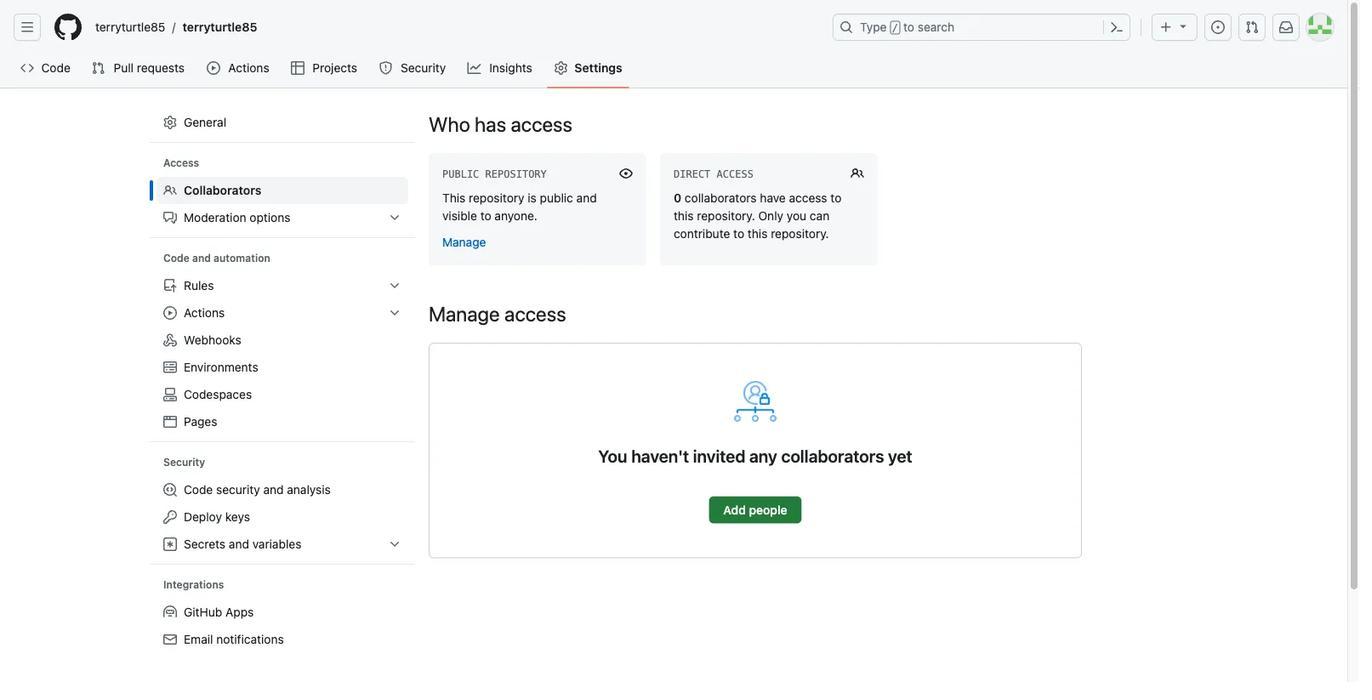 Task type: describe. For each thing, give the bounding box(es) containing it.
email
[[184, 633, 213, 647]]

moderation options
[[184, 211, 291, 225]]

and inside this repository is public and visible to anyone.
[[577, 191, 597, 205]]

collaborators inside '0 collaborators have access to this repository. only you can contribute to this repository.'
[[685, 191, 757, 205]]

pull requests link
[[85, 55, 193, 81]]

moderation
[[184, 211, 246, 225]]

code link
[[14, 55, 78, 81]]

insights
[[490, 61, 533, 75]]

general
[[184, 115, 226, 129]]

email notifications
[[184, 633, 284, 647]]

git pull request image
[[91, 61, 105, 75]]

eye image
[[619, 167, 633, 180]]

pull
[[114, 61, 134, 75]]

and up rules
[[192, 252, 211, 264]]

repository for this
[[469, 191, 525, 205]]

any
[[750, 446, 778, 466]]

integrations
[[163, 579, 224, 591]]

contribute
[[674, 226, 730, 240]]

0
[[674, 191, 682, 205]]

github
[[184, 605, 222, 619]]

access list
[[157, 177, 408, 231]]

shield image
[[379, 61, 393, 75]]

direct
[[674, 168, 711, 180]]

git pull request image
[[1246, 20, 1259, 34]]

integrations list
[[157, 599, 408, 654]]

add people
[[724, 503, 788, 517]]

list containing terryturtle85 / terryturtle85
[[88, 14, 823, 41]]

you
[[787, 208, 807, 223]]

and inside code security and analysis link
[[263, 483, 284, 497]]

has
[[475, 112, 506, 136]]

codescan image
[[163, 483, 177, 497]]

2 terryturtle85 from the left
[[183, 20, 257, 34]]

you
[[598, 446, 628, 466]]

projects link
[[284, 55, 365, 81]]

pages link
[[157, 408, 408, 436]]

invited
[[693, 446, 746, 466]]

1 vertical spatial security
[[163, 457, 205, 468]]

webhooks
[[184, 333, 241, 347]]

projects
[[313, 61, 357, 75]]

environments
[[184, 360, 258, 374]]

access
[[163, 157, 199, 169]]

1 vertical spatial collaborators
[[782, 446, 884, 466]]

add
[[724, 503, 746, 517]]

1 terryturtle85 link from the left
[[88, 14, 172, 41]]

collaborators link
[[157, 177, 408, 204]]

deploy keys link
[[157, 504, 408, 531]]

github apps link
[[157, 599, 408, 626]]

webhook image
[[163, 334, 177, 347]]

public           repository
[[442, 168, 547, 180]]

0 collaborators have access to this repository. only you can contribute to this repository.
[[674, 191, 842, 240]]

analysis
[[287, 483, 331, 497]]

1 vertical spatial this
[[748, 226, 768, 240]]

1 terryturtle85 from the left
[[95, 20, 165, 34]]

1 horizontal spatial repository.
[[771, 226, 829, 240]]

0 horizontal spatial public
[[442, 168, 479, 180]]

to right have
[[831, 191, 842, 205]]

command palette image
[[1110, 20, 1124, 34]]

manage for manage access
[[429, 302, 500, 326]]

code for code and automation
[[163, 252, 190, 264]]

browser image
[[163, 415, 177, 429]]

hubot image
[[163, 606, 177, 619]]

gear image inside general link
[[163, 116, 177, 129]]

table image
[[291, 61, 305, 75]]

settings link
[[547, 55, 629, 81]]

anyone.
[[495, 208, 538, 223]]

rules
[[184, 279, 214, 293]]

/ for type
[[892, 22, 899, 34]]

secrets and variables button
[[157, 531, 408, 558]]

issue opened image
[[1212, 20, 1225, 34]]

code security and analysis
[[184, 483, 331, 497]]

search
[[918, 20, 955, 34]]

you haven't invited any collaborators yet
[[598, 446, 913, 466]]

code and automation list
[[157, 272, 408, 436]]

notifications image
[[1280, 20, 1293, 34]]

user granting permissions image
[[732, 378, 779, 425]]

2 terryturtle85 link from the left
[[176, 14, 264, 41]]

deploy keys
[[184, 510, 250, 524]]

manage access
[[429, 302, 566, 326]]

server image
[[163, 361, 177, 374]]

have
[[760, 191, 786, 205]]

this
[[442, 191, 466, 205]]

code for code
[[41, 61, 70, 75]]

notifications
[[216, 633, 284, 647]]

code and automation
[[163, 252, 270, 264]]

security list
[[157, 477, 408, 558]]

and inside the secrets and variables dropdown button
[[229, 537, 249, 551]]



Task type: vqa. For each thing, say whether or not it's contained in the screenshot.
Last
no



Task type: locate. For each thing, give the bounding box(es) containing it.
who has access
[[429, 112, 573, 136]]

1 horizontal spatial collaborators
[[782, 446, 884, 466]]

is
[[528, 191, 537, 205]]

1 vertical spatial actions
[[184, 306, 225, 320]]

manage for manage link
[[442, 235, 486, 249]]

apps
[[226, 605, 254, 619]]

repository
[[486, 168, 547, 180], [469, 191, 525, 205]]

graph image
[[468, 61, 481, 75]]

terryturtle85 / terryturtle85
[[95, 20, 257, 34]]

and up deploy keys link
[[263, 483, 284, 497]]

0 vertical spatial repository.
[[697, 208, 755, 223]]

1 horizontal spatial public
[[540, 191, 573, 205]]

actions inside dropdown button
[[184, 306, 225, 320]]

type
[[860, 20, 887, 34]]

manage
[[442, 235, 486, 249], [429, 302, 500, 326]]

0 horizontal spatial actions
[[184, 306, 225, 320]]

email notifications link
[[157, 626, 408, 654]]

1 horizontal spatial this
[[748, 226, 768, 240]]

collaborators
[[685, 191, 757, 205], [782, 446, 884, 466]]

codespaces image
[[163, 388, 177, 402]]

yet
[[888, 446, 913, 466]]

1 horizontal spatial actions
[[228, 61, 269, 75]]

1 horizontal spatial /
[[892, 22, 899, 34]]

collaborators down direct access
[[685, 191, 757, 205]]

people image
[[851, 167, 865, 180]]

/ for terryturtle85
[[172, 20, 176, 34]]

code inside 'link'
[[41, 61, 70, 75]]

this down the only
[[748, 226, 768, 240]]

actions down rules
[[184, 306, 225, 320]]

1 vertical spatial code
[[163, 252, 190, 264]]

rules button
[[157, 272, 408, 300]]

manage down visible
[[442, 235, 486, 249]]

1 vertical spatial manage
[[429, 302, 500, 326]]

actions button
[[157, 300, 408, 327]]

code for code security and analysis
[[184, 483, 213, 497]]

to right visible
[[481, 208, 492, 223]]

0 horizontal spatial repository.
[[697, 208, 755, 223]]

actions link
[[200, 55, 277, 81]]

github apps
[[184, 605, 254, 619]]

pages
[[184, 415, 217, 429]]

gear image left settings
[[554, 61, 568, 75]]

collaborators left yet
[[782, 446, 884, 466]]

1 horizontal spatial terryturtle85 link
[[176, 14, 264, 41]]

1 vertical spatial repository.
[[771, 226, 829, 240]]

repository.
[[697, 208, 755, 223], [771, 226, 829, 240]]

options
[[250, 211, 291, 225]]

/ right type
[[892, 22, 899, 34]]

access inside '0 collaborators have access to this repository. only you can contribute to this repository.'
[[789, 191, 828, 205]]

security
[[401, 61, 446, 75], [163, 457, 205, 468]]

insights link
[[461, 55, 541, 81]]

and right the is
[[577, 191, 597, 205]]

gear image left general
[[163, 116, 177, 129]]

repository down public           repository
[[469, 191, 525, 205]]

/
[[172, 20, 176, 34], [892, 22, 899, 34]]

visible
[[442, 208, 477, 223]]

keys
[[225, 510, 250, 524]]

secrets and variables
[[184, 537, 302, 551]]

code image
[[20, 61, 34, 75]]

to inside this repository is public and visible to anyone.
[[481, 208, 492, 223]]

secrets
[[184, 537, 226, 551]]

1 vertical spatial repository
[[469, 191, 525, 205]]

repository. up contribute
[[697, 208, 755, 223]]

terryturtle85 link up play image
[[176, 14, 264, 41]]

0 horizontal spatial /
[[172, 20, 176, 34]]

/ inside type / to search
[[892, 22, 899, 34]]

0 vertical spatial this
[[674, 208, 694, 223]]

0 horizontal spatial terryturtle85 link
[[88, 14, 172, 41]]

terryturtle85
[[95, 20, 165, 34], [183, 20, 257, 34]]

triangle down image
[[1177, 19, 1190, 33]]

code right code image
[[41, 61, 70, 75]]

pull requests
[[114, 61, 185, 75]]

0 vertical spatial repository
[[486, 168, 547, 180]]

collaborators
[[184, 183, 261, 197]]

0 vertical spatial gear image
[[554, 61, 568, 75]]

to right contribute
[[734, 226, 745, 240]]

0 vertical spatial actions
[[228, 61, 269, 75]]

0 horizontal spatial this
[[674, 208, 694, 223]]

access
[[511, 112, 573, 136], [717, 168, 754, 180], [789, 191, 828, 205], [505, 302, 566, 326]]

key image
[[163, 511, 177, 524]]

terryturtle85 up the pull
[[95, 20, 165, 34]]

who
[[429, 112, 470, 136]]

security up codescan image
[[163, 457, 205, 468]]

direct access
[[674, 168, 754, 180]]

/ up requests
[[172, 20, 176, 34]]

homepage image
[[54, 14, 82, 41]]

codespaces link
[[157, 381, 408, 408]]

0 vertical spatial manage
[[442, 235, 486, 249]]

settings
[[575, 61, 623, 75]]

terryturtle85 link
[[88, 14, 172, 41], [176, 14, 264, 41]]

manage down manage link
[[429, 302, 500, 326]]

can
[[810, 208, 830, 223]]

this
[[674, 208, 694, 223], [748, 226, 768, 240]]

/ inside terryturtle85 / terryturtle85
[[172, 20, 176, 34]]

deploy
[[184, 510, 222, 524]]

terryturtle85 up play image
[[183, 20, 257, 34]]

add people button
[[709, 497, 802, 524]]

0 horizontal spatial security
[[163, 457, 205, 468]]

gear image inside settings link
[[554, 61, 568, 75]]

requests
[[137, 61, 185, 75]]

repository inside this repository is public and visible to anyone.
[[469, 191, 525, 205]]

0 horizontal spatial terryturtle85
[[95, 20, 165, 34]]

automation
[[214, 252, 270, 264]]

gear image
[[554, 61, 568, 75], [163, 116, 177, 129]]

actions right play image
[[228, 61, 269, 75]]

public right the is
[[540, 191, 573, 205]]

general link
[[157, 109, 408, 136]]

this down 0
[[674, 208, 694, 223]]

play image
[[207, 61, 221, 75]]

to left search
[[904, 20, 915, 34]]

manage link
[[442, 235, 486, 249]]

0 vertical spatial code
[[41, 61, 70, 75]]

and down keys
[[229, 537, 249, 551]]

0 vertical spatial collaborators
[[685, 191, 757, 205]]

public inside this repository is public and visible to anyone.
[[540, 191, 573, 205]]

terryturtle85 link up the pull
[[88, 14, 172, 41]]

code security and analysis link
[[157, 477, 408, 504]]

people
[[749, 503, 788, 517]]

security link
[[372, 55, 454, 81]]

webhooks link
[[157, 327, 408, 354]]

1 vertical spatial public
[[540, 191, 573, 205]]

1 horizontal spatial terryturtle85
[[183, 20, 257, 34]]

security
[[216, 483, 260, 497]]

repository. down you
[[771, 226, 829, 240]]

codespaces
[[184, 388, 252, 402]]

0 vertical spatial security
[[401, 61, 446, 75]]

code up deploy
[[184, 483, 213, 497]]

code up rules
[[163, 252, 190, 264]]

variables
[[252, 537, 302, 551]]

0 horizontal spatial gear image
[[163, 116, 177, 129]]

actions
[[228, 61, 269, 75], [184, 306, 225, 320]]

1 horizontal spatial security
[[401, 61, 446, 75]]

1 horizontal spatial gear image
[[554, 61, 568, 75]]

repository for public
[[486, 168, 547, 180]]

public
[[442, 168, 479, 180], [540, 191, 573, 205]]

environments link
[[157, 354, 408, 381]]

2 vertical spatial code
[[184, 483, 213, 497]]

0 vertical spatial public
[[442, 168, 479, 180]]

code
[[41, 61, 70, 75], [163, 252, 190, 264], [184, 483, 213, 497]]

0 horizontal spatial collaborators
[[685, 191, 757, 205]]

1 vertical spatial gear image
[[163, 116, 177, 129]]

repository up the is
[[486, 168, 547, 180]]

mail image
[[163, 633, 177, 647]]

plus image
[[1160, 20, 1173, 34]]

moderation options button
[[157, 204, 408, 231]]

haven't
[[632, 446, 689, 466]]

security right shield image
[[401, 61, 446, 75]]

type / to search
[[860, 20, 955, 34]]

people image
[[163, 184, 177, 197]]

this repository is public and visible to anyone.
[[442, 191, 597, 223]]

list
[[88, 14, 823, 41]]

code inside security list
[[184, 483, 213, 497]]

only
[[759, 208, 784, 223]]

public up 'this'
[[442, 168, 479, 180]]

and
[[577, 191, 597, 205], [192, 252, 211, 264], [263, 483, 284, 497], [229, 537, 249, 551]]



